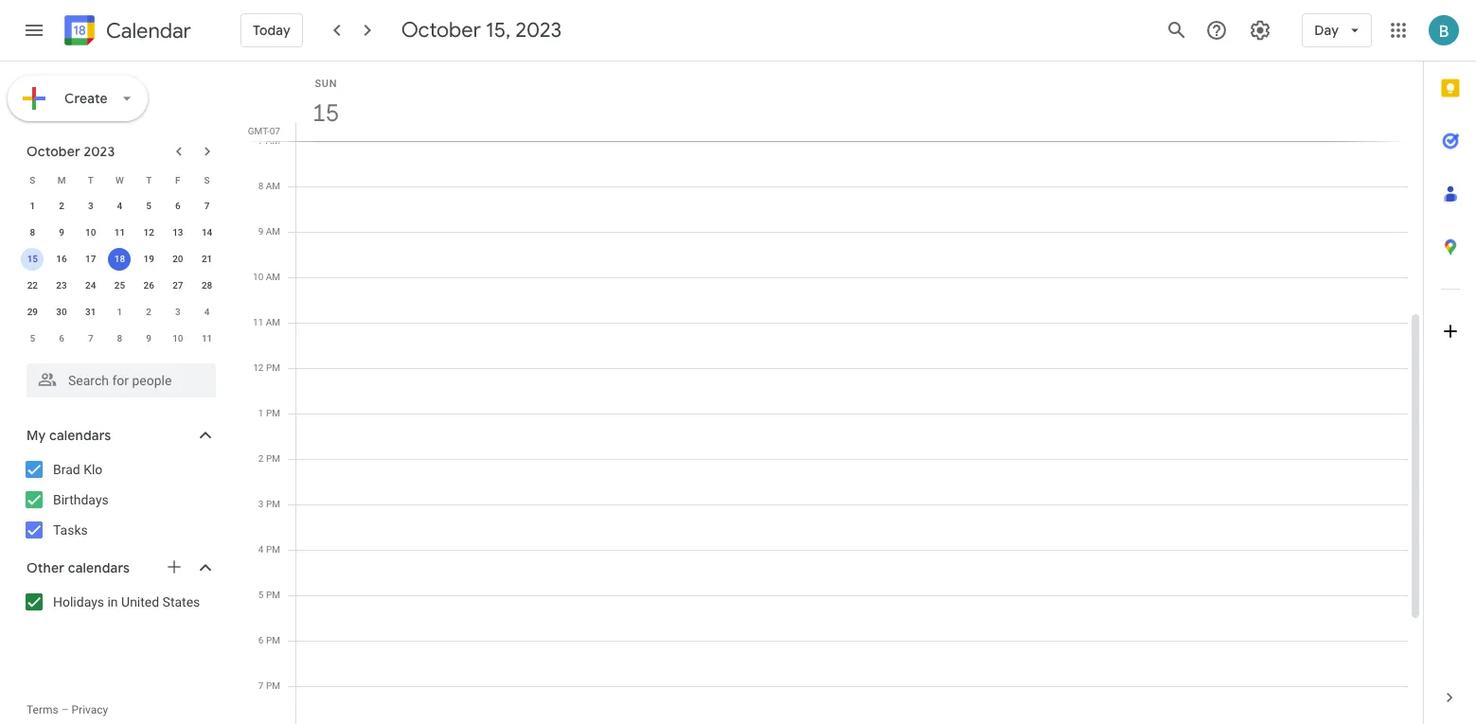 Task type: describe. For each thing, give the bounding box(es) containing it.
7 am
[[258, 135, 280, 146]]

w
[[116, 175, 124, 185]]

privacy link
[[72, 704, 108, 717]]

my
[[27, 427, 46, 444]]

13
[[173, 227, 183, 238]]

15 element
[[21, 248, 44, 271]]

3 for 3 pm
[[258, 499, 264, 509]]

11 for 11 am
[[253, 317, 263, 328]]

8 for 8 am
[[258, 181, 263, 191]]

terms link
[[27, 704, 58, 717]]

1 t from the left
[[88, 175, 94, 185]]

31 element
[[79, 301, 102, 324]]

10 for 10 am
[[253, 272, 263, 282]]

5 for "november 5" element on the left
[[30, 333, 35, 344]]

15 cell
[[18, 246, 47, 273]]

28
[[202, 280, 212, 291]]

sunday, october 15 element
[[304, 92, 348, 135]]

pm for 1 pm
[[266, 408, 280, 419]]

2 t from the left
[[146, 175, 152, 185]]

sun 15
[[311, 78, 338, 129]]

row containing 5
[[18, 326, 222, 352]]

pm for 3 pm
[[266, 499, 280, 509]]

november 9 element
[[137, 328, 160, 350]]

november 7 element
[[79, 328, 102, 350]]

07
[[270, 126, 280, 136]]

25
[[114, 280, 125, 291]]

11 for 11 element
[[114, 227, 125, 238]]

9 for november 9 "element" on the left top
[[146, 333, 152, 344]]

m
[[57, 175, 66, 185]]

12 for 12 pm
[[253, 363, 264, 373]]

1 for "november 1" element
[[117, 307, 122, 317]]

24
[[85, 280, 96, 291]]

–
[[61, 704, 69, 717]]

1 s from the left
[[30, 175, 35, 185]]

am for 11 am
[[266, 317, 280, 328]]

0 horizontal spatial 1
[[30, 201, 35, 211]]

other calendars
[[27, 560, 130, 577]]

settings menu image
[[1249, 19, 1272, 42]]

holidays in united states
[[53, 595, 200, 610]]

18
[[114, 254, 125, 264]]

14
[[202, 227, 212, 238]]

november 3 element
[[167, 301, 189, 324]]

calendar
[[106, 18, 191, 44]]

10 element
[[79, 222, 102, 244]]

november 6 element
[[50, 328, 73, 350]]

1 horizontal spatial 6
[[175, 201, 181, 211]]

21 element
[[196, 248, 218, 271]]

october for october 2023
[[27, 143, 80, 160]]

15 column header
[[295, 62, 1408, 141]]

november 1 element
[[108, 301, 131, 324]]

gmt-
[[248, 126, 270, 136]]

brad
[[53, 462, 80, 477]]

pm for 7 pm
[[266, 681, 280, 691]]

10 for 10 element
[[85, 227, 96, 238]]

november 10 element
[[167, 328, 189, 350]]

1 vertical spatial 2023
[[84, 143, 115, 160]]

november 2 element
[[137, 301, 160, 324]]

25 element
[[108, 275, 131, 297]]

2 for november 2 element
[[146, 307, 152, 317]]

today
[[253, 22, 290, 39]]

22
[[27, 280, 38, 291]]

november 11 element
[[196, 328, 218, 350]]

7 up 14
[[204, 201, 210, 211]]

other
[[27, 560, 65, 577]]

2 s from the left
[[204, 175, 210, 185]]

united
[[121, 595, 159, 610]]

pm for 12 pm
[[266, 363, 280, 373]]

15 grid
[[242, 62, 1423, 724]]

0 horizontal spatial 2
[[59, 201, 64, 211]]

8 for november 8 element
[[117, 333, 122, 344]]

other calendars button
[[4, 553, 235, 583]]

12 pm
[[253, 363, 280, 373]]

14 element
[[196, 222, 218, 244]]

10 for november 10 element
[[173, 333, 183, 344]]

1 horizontal spatial 5
[[146, 201, 152, 211]]

october 15, 2023
[[401, 17, 562, 44]]

am for 10 am
[[266, 272, 280, 282]]

18 cell
[[105, 246, 134, 273]]

17
[[85, 254, 96, 264]]

23
[[56, 280, 67, 291]]

11 element
[[108, 222, 131, 244]]

30 element
[[50, 301, 73, 324]]

15,
[[486, 17, 511, 44]]

states
[[162, 595, 200, 610]]

29 element
[[21, 301, 44, 324]]

october for october 15, 2023
[[401, 17, 481, 44]]

6 for 6 pm
[[258, 635, 264, 646]]

add other calendars image
[[165, 558, 184, 577]]

7 pm
[[258, 681, 280, 691]]

5 pm
[[258, 590, 280, 600]]

row containing 15
[[18, 246, 222, 273]]

calendar element
[[61, 11, 191, 53]]

calendars for my calendars
[[49, 427, 111, 444]]



Task type: locate. For each thing, give the bounding box(es) containing it.
1 horizontal spatial 9
[[146, 333, 152, 344]]

0 vertical spatial october
[[401, 17, 481, 44]]

f
[[175, 175, 180, 185]]

birthdays
[[53, 492, 109, 508]]

0 horizontal spatial 9
[[59, 227, 64, 238]]

row
[[18, 167, 222, 193], [18, 193, 222, 220], [18, 220, 222, 246], [18, 246, 222, 273], [18, 273, 222, 299], [18, 299, 222, 326], [18, 326, 222, 352]]

8 inside 15 grid
[[258, 181, 263, 191]]

3
[[88, 201, 93, 211], [175, 307, 181, 317], [258, 499, 264, 509]]

november 5 element
[[21, 328, 44, 350]]

5 row from the top
[[18, 273, 222, 299]]

11 down 10 am
[[253, 317, 263, 328]]

calendars up brad klo
[[49, 427, 111, 444]]

brad klo
[[53, 462, 103, 477]]

2 horizontal spatial 9
[[258, 226, 263, 237]]

5
[[146, 201, 152, 211], [30, 333, 35, 344], [258, 590, 264, 600]]

day button
[[1302, 8, 1372, 53]]

2 horizontal spatial 4
[[258, 544, 264, 555]]

in
[[107, 595, 118, 610]]

6 row from the top
[[18, 299, 222, 326]]

30
[[56, 307, 67, 317]]

row up 25 at the left top
[[18, 246, 222, 273]]

27
[[173, 280, 183, 291]]

8 down "november 1" element
[[117, 333, 122, 344]]

2 vertical spatial 2
[[258, 454, 264, 464]]

7 for 7 pm
[[258, 681, 264, 691]]

pm down 3 pm
[[266, 544, 280, 555]]

0 horizontal spatial 15
[[27, 254, 38, 264]]

2 vertical spatial 6
[[258, 635, 264, 646]]

11 inside 15 grid
[[253, 317, 263, 328]]

0 vertical spatial 4
[[117, 201, 122, 211]]

1 vertical spatial 3
[[175, 307, 181, 317]]

2 row from the top
[[18, 193, 222, 220]]

6 up 7 pm
[[258, 635, 264, 646]]

Search for people text field
[[38, 364, 205, 398]]

1 vertical spatial 6
[[59, 333, 64, 344]]

5 pm from the top
[[266, 544, 280, 555]]

7 pm from the top
[[266, 635, 280, 646]]

2 vertical spatial 8
[[117, 333, 122, 344]]

2 inside november 2 element
[[146, 307, 152, 317]]

pm
[[266, 363, 280, 373], [266, 408, 280, 419], [266, 454, 280, 464], [266, 499, 280, 509], [266, 544, 280, 555], [266, 590, 280, 600], [266, 635, 280, 646], [266, 681, 280, 691]]

10 am
[[253, 272, 280, 282]]

8
[[258, 181, 263, 191], [30, 227, 35, 238], [117, 333, 122, 344]]

t left f
[[146, 175, 152, 185]]

1 horizontal spatial 4
[[204, 307, 210, 317]]

1 vertical spatial october
[[27, 143, 80, 160]]

1 vertical spatial calendars
[[68, 560, 130, 577]]

7 down 31 element
[[88, 333, 93, 344]]

6 down 30 element in the left top of the page
[[59, 333, 64, 344]]

calendars for other calendars
[[68, 560, 130, 577]]

1 horizontal spatial t
[[146, 175, 152, 185]]

1 horizontal spatial 1
[[117, 307, 122, 317]]

27 element
[[167, 275, 189, 297]]

15 down sun
[[311, 98, 338, 129]]

0 vertical spatial 8
[[258, 181, 263, 191]]

1 horizontal spatial 11
[[202, 333, 212, 344]]

9 up '16'
[[59, 227, 64, 238]]

pm down 4 pm
[[266, 590, 280, 600]]

pm for 5 pm
[[266, 590, 280, 600]]

pm for 2 pm
[[266, 454, 280, 464]]

1 row from the top
[[18, 167, 222, 193]]

10 down november 3 element at the top left of the page
[[173, 333, 183, 344]]

1 horizontal spatial 8
[[117, 333, 122, 344]]

calendar heading
[[102, 18, 191, 44]]

0 horizontal spatial 3
[[88, 201, 93, 211]]

8 up 15 element
[[30, 227, 35, 238]]

terms – privacy
[[27, 704, 108, 717]]

1 horizontal spatial 2
[[146, 307, 152, 317]]

1 horizontal spatial 10
[[173, 333, 183, 344]]

november 4 element
[[196, 301, 218, 324]]

0 horizontal spatial 4
[[117, 201, 122, 211]]

3 up 10 element
[[88, 201, 93, 211]]

0 horizontal spatial 12
[[143, 227, 154, 238]]

2 inside 15 grid
[[258, 454, 264, 464]]

4 for the november 4 element
[[204, 307, 210, 317]]

row up 11 element
[[18, 167, 222, 193]]

4 down 28 element
[[204, 307, 210, 317]]

20
[[173, 254, 183, 264]]

0 vertical spatial 12
[[143, 227, 154, 238]]

klo
[[83, 462, 103, 477]]

2 am from the top
[[266, 181, 280, 191]]

2 horizontal spatial 5
[[258, 590, 264, 600]]

privacy
[[72, 704, 108, 717]]

create
[[64, 90, 108, 107]]

2 vertical spatial 5
[[258, 590, 264, 600]]

1 up 15 element
[[30, 201, 35, 211]]

11
[[114, 227, 125, 238], [253, 317, 263, 328], [202, 333, 212, 344]]

12
[[143, 227, 154, 238], [253, 363, 264, 373]]

29
[[27, 307, 38, 317]]

1 vertical spatial 15
[[27, 254, 38, 264]]

1 pm from the top
[[266, 363, 280, 373]]

t left w
[[88, 175, 94, 185]]

0 horizontal spatial 10
[[85, 227, 96, 238]]

7
[[258, 135, 263, 146], [204, 201, 210, 211], [88, 333, 93, 344], [258, 681, 264, 691]]

5 down 29 element
[[30, 333, 35, 344]]

19 element
[[137, 248, 160, 271]]

11 down the november 4 element
[[202, 333, 212, 344]]

0 vertical spatial 3
[[88, 201, 93, 211]]

0 vertical spatial 2023
[[516, 17, 562, 44]]

4 pm
[[258, 544, 280, 555]]

9 for 9 am
[[258, 226, 263, 237]]

1 for 1 pm
[[258, 408, 264, 419]]

1 horizontal spatial 3
[[175, 307, 181, 317]]

0 horizontal spatial 5
[[30, 333, 35, 344]]

10 up the 11 am
[[253, 272, 263, 282]]

4 inside 15 grid
[[258, 544, 264, 555]]

3 row from the top
[[18, 220, 222, 246]]

october 2023 grid
[[18, 167, 222, 352]]

18, today element
[[108, 248, 131, 271]]

pm up the 2 pm
[[266, 408, 280, 419]]

2 down "26" element
[[146, 307, 152, 317]]

0 vertical spatial 15
[[311, 98, 338, 129]]

2 horizontal spatial 3
[[258, 499, 264, 509]]

5 down 4 pm
[[258, 590, 264, 600]]

3 pm from the top
[[266, 454, 280, 464]]

3 up 4 pm
[[258, 499, 264, 509]]

5 for 5 pm
[[258, 590, 264, 600]]

2
[[59, 201, 64, 211], [146, 307, 152, 317], [258, 454, 264, 464]]

row containing 1
[[18, 193, 222, 220]]

7 for november 7 element
[[88, 333, 93, 344]]

9 am
[[258, 226, 280, 237]]

10 inside 15 grid
[[253, 272, 263, 282]]

4 for 4 pm
[[258, 544, 264, 555]]

26 element
[[137, 275, 160, 297]]

15 inside cell
[[27, 254, 38, 264]]

0 vertical spatial 11
[[114, 227, 125, 238]]

11 inside 11 element
[[114, 227, 125, 238]]

9 down november 2 element
[[146, 333, 152, 344]]

tasks
[[53, 523, 88, 538]]

0 horizontal spatial 2023
[[84, 143, 115, 160]]

terms
[[27, 704, 58, 717]]

0 vertical spatial 6
[[175, 201, 181, 211]]

17 element
[[79, 248, 102, 271]]

2 vertical spatial 1
[[258, 408, 264, 419]]

1 horizontal spatial s
[[204, 175, 210, 185]]

19
[[143, 254, 154, 264]]

2 horizontal spatial 8
[[258, 181, 263, 191]]

row group
[[18, 193, 222, 352]]

s
[[30, 175, 35, 185], [204, 175, 210, 185]]

sun
[[315, 78, 337, 90]]

1 down 25 'element'
[[117, 307, 122, 317]]

22 element
[[21, 275, 44, 297]]

2 horizontal spatial 11
[[253, 317, 263, 328]]

31
[[85, 307, 96, 317]]

october
[[401, 17, 481, 44], [27, 143, 80, 160]]

s right f
[[204, 175, 210, 185]]

9 inside 15 grid
[[258, 226, 263, 237]]

0 horizontal spatial october
[[27, 143, 80, 160]]

row group containing 1
[[18, 193, 222, 352]]

12 for 12
[[143, 227, 154, 238]]

6 pm from the top
[[266, 590, 280, 600]]

tab list
[[1424, 62, 1476, 671]]

main drawer image
[[23, 19, 45, 42]]

1 inside grid
[[258, 408, 264, 419]]

0 vertical spatial 1
[[30, 201, 35, 211]]

2 pm from the top
[[266, 408, 280, 419]]

1 pm
[[258, 408, 280, 419]]

row up 18
[[18, 220, 222, 246]]

1 horizontal spatial october
[[401, 17, 481, 44]]

0 vertical spatial 10
[[85, 227, 96, 238]]

12 inside 12 element
[[143, 227, 154, 238]]

0 horizontal spatial t
[[88, 175, 94, 185]]

am down 9 am
[[266, 272, 280, 282]]

3 for november 3 element at the top left of the page
[[175, 307, 181, 317]]

4 down 3 pm
[[258, 544, 264, 555]]

4 down w
[[117, 201, 122, 211]]

calendars up in
[[68, 560, 130, 577]]

day
[[1315, 22, 1339, 39]]

2 for 2 pm
[[258, 454, 264, 464]]

6 pm
[[258, 635, 280, 646]]

calendars
[[49, 427, 111, 444], [68, 560, 130, 577]]

pm up '1 pm'
[[266, 363, 280, 373]]

am for 8 am
[[266, 181, 280, 191]]

15 inside column header
[[311, 98, 338, 129]]

my calendars list
[[4, 455, 235, 545]]

pm for 4 pm
[[266, 544, 280, 555]]

16 element
[[50, 248, 73, 271]]

am for 9 am
[[266, 226, 280, 237]]

10
[[85, 227, 96, 238], [253, 272, 263, 282], [173, 333, 183, 344]]

1 horizontal spatial 15
[[311, 98, 338, 129]]

0 vertical spatial 2
[[59, 201, 64, 211]]

am down 7 am
[[266, 181, 280, 191]]

2023 right "15,"
[[516, 17, 562, 44]]

pm up 4 pm
[[266, 499, 280, 509]]

2 horizontal spatial 10
[[253, 272, 263, 282]]

row down 25 'element'
[[18, 299, 222, 326]]

holidays
[[53, 595, 104, 610]]

october 2023
[[27, 143, 115, 160]]

november 8 element
[[108, 328, 131, 350]]

13 element
[[167, 222, 189, 244]]

3 pm
[[258, 499, 280, 509]]

2 down '1 pm'
[[258, 454, 264, 464]]

8 pm from the top
[[266, 681, 280, 691]]

6 inside 15 grid
[[258, 635, 264, 646]]

None search field
[[0, 356, 235, 398]]

row containing s
[[18, 167, 222, 193]]

5 inside grid
[[258, 590, 264, 600]]

4 pm from the top
[[266, 499, 280, 509]]

row containing 22
[[18, 273, 222, 299]]

3 inside 15 grid
[[258, 499, 264, 509]]

2 vertical spatial 3
[[258, 499, 264, 509]]

1 vertical spatial 10
[[253, 272, 263, 282]]

8 inside november 8 element
[[117, 333, 122, 344]]

4 am from the top
[[266, 272, 280, 282]]

15 up 22 on the left of page
[[27, 254, 38, 264]]

2 horizontal spatial 2
[[258, 454, 264, 464]]

20 element
[[167, 248, 189, 271]]

2 vertical spatial 4
[[258, 544, 264, 555]]

create button
[[8, 76, 148, 121]]

9 inside "element"
[[146, 333, 152, 344]]

6 for "november 6" element
[[59, 333, 64, 344]]

16
[[56, 254, 67, 264]]

my calendars
[[27, 427, 111, 444]]

6 down f
[[175, 201, 181, 211]]

0 horizontal spatial 8
[[30, 227, 35, 238]]

12 down the 11 am
[[253, 363, 264, 373]]

11 am
[[253, 317, 280, 328]]

11 up 18
[[114, 227, 125, 238]]

0 horizontal spatial 11
[[114, 227, 125, 238]]

pm for 6 pm
[[266, 635, 280, 646]]

2 vertical spatial 10
[[173, 333, 183, 344]]

s left m
[[30, 175, 35, 185]]

4 row from the top
[[18, 246, 222, 273]]

8 up 9 am
[[258, 181, 263, 191]]

1 horizontal spatial 2023
[[516, 17, 562, 44]]

2 horizontal spatial 1
[[258, 408, 264, 419]]

12 inside 15 grid
[[253, 363, 264, 373]]

t
[[88, 175, 94, 185], [146, 175, 152, 185]]

11 inside november 11 element
[[202, 333, 212, 344]]

9 up 10 am
[[258, 226, 263, 237]]

2023
[[516, 17, 562, 44], [84, 143, 115, 160]]

pm down 6 pm
[[266, 681, 280, 691]]

28 element
[[196, 275, 218, 297]]

7 for 7 am
[[258, 135, 263, 146]]

am up 12 pm
[[266, 317, 280, 328]]

today button
[[241, 8, 303, 53]]

1 vertical spatial 11
[[253, 317, 263, 328]]

row down w
[[18, 193, 222, 220]]

0 vertical spatial calendars
[[49, 427, 111, 444]]

1 vertical spatial 2
[[146, 307, 152, 317]]

5 up 12 element
[[146, 201, 152, 211]]

row down "november 1" element
[[18, 326, 222, 352]]

0 horizontal spatial 6
[[59, 333, 64, 344]]

1 down 12 pm
[[258, 408, 264, 419]]

4 inside the november 4 element
[[204, 307, 210, 317]]

12 up 19
[[143, 227, 154, 238]]

24 element
[[79, 275, 102, 297]]

1 vertical spatial 5
[[30, 333, 35, 344]]

1 vertical spatial 12
[[253, 363, 264, 373]]

2023 down create
[[84, 143, 115, 160]]

2 vertical spatial 11
[[202, 333, 212, 344]]

pm up 7 pm
[[266, 635, 280, 646]]

6
[[175, 201, 181, 211], [59, 333, 64, 344], [258, 635, 264, 646]]

october left "15,"
[[401, 17, 481, 44]]

3 down 27 element
[[175, 307, 181, 317]]

am up 8 am
[[266, 135, 280, 146]]

gmt-07
[[248, 126, 280, 136]]

21
[[202, 254, 212, 264]]

1 vertical spatial 1
[[117, 307, 122, 317]]

1 vertical spatial 8
[[30, 227, 35, 238]]

8 am
[[258, 181, 280, 191]]

1 horizontal spatial 12
[[253, 363, 264, 373]]

am for 7 am
[[266, 135, 280, 146]]

5 am from the top
[[266, 317, 280, 328]]

row up "november 1" element
[[18, 273, 222, 299]]

1 am from the top
[[266, 135, 280, 146]]

pm down '1 pm'
[[266, 454, 280, 464]]

7 down 6 pm
[[258, 681, 264, 691]]

7 left 07
[[258, 135, 263, 146]]

3 am from the top
[[266, 226, 280, 237]]

october up m
[[27, 143, 80, 160]]

15
[[311, 98, 338, 129], [27, 254, 38, 264]]

2 down m
[[59, 201, 64, 211]]

am
[[266, 135, 280, 146], [266, 181, 280, 191], [266, 226, 280, 237], [266, 272, 280, 282], [266, 317, 280, 328]]

am down 8 am
[[266, 226, 280, 237]]

9
[[258, 226, 263, 237], [59, 227, 64, 238], [146, 333, 152, 344]]

row containing 29
[[18, 299, 222, 326]]

2 horizontal spatial 6
[[258, 635, 264, 646]]

7 row from the top
[[18, 326, 222, 352]]

11 for november 11 element
[[202, 333, 212, 344]]

0 horizontal spatial s
[[30, 175, 35, 185]]

1 vertical spatial 4
[[204, 307, 210, 317]]

1
[[30, 201, 35, 211], [117, 307, 122, 317], [258, 408, 264, 419]]

row containing 8
[[18, 220, 222, 246]]

my calendars button
[[4, 420, 235, 451]]

4
[[117, 201, 122, 211], [204, 307, 210, 317], [258, 544, 264, 555]]

10 up 17
[[85, 227, 96, 238]]

23 element
[[50, 275, 73, 297]]

12 element
[[137, 222, 160, 244]]

26
[[143, 280, 154, 291]]

0 vertical spatial 5
[[146, 201, 152, 211]]

2 pm
[[258, 454, 280, 464]]



Task type: vqa. For each thing, say whether or not it's contained in the screenshot.


